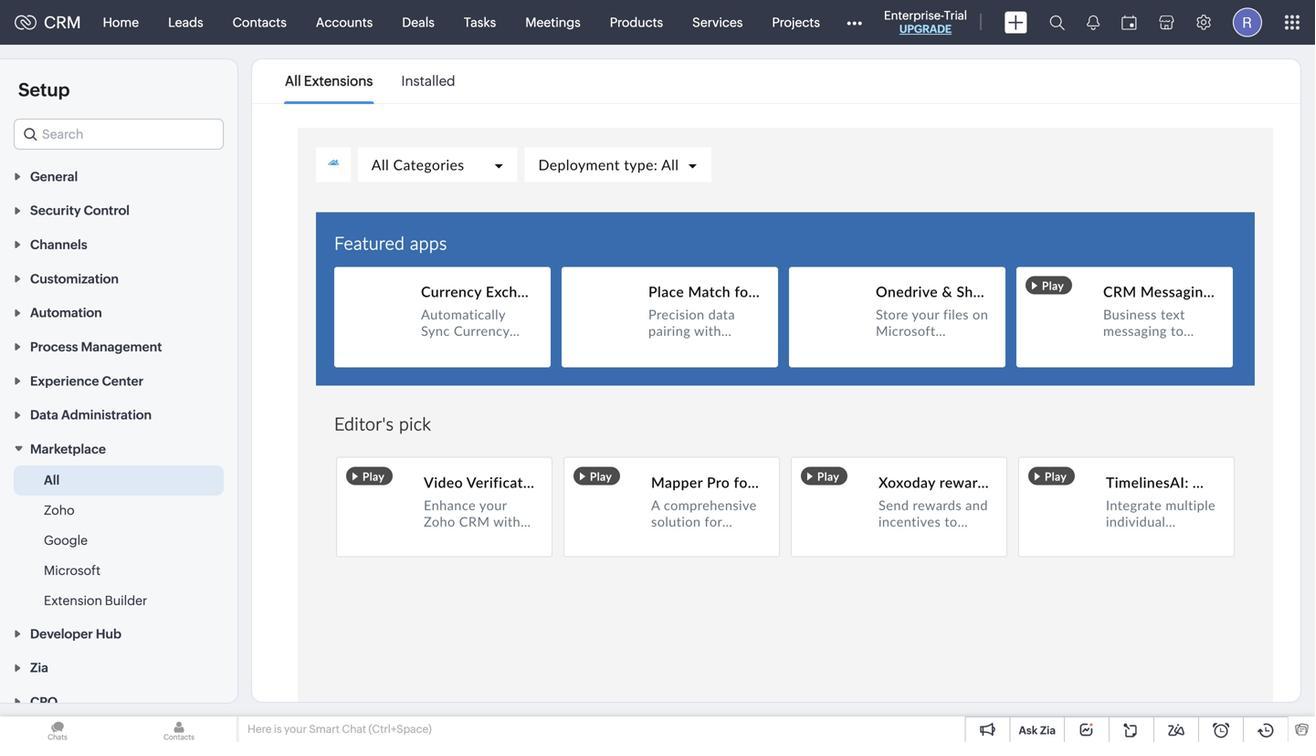 Task type: vqa. For each thing, say whether or not it's contained in the screenshot.
'Ask'
yes



Task type: locate. For each thing, give the bounding box(es) containing it.
meetings link
[[511, 0, 596, 44]]

upgrade
[[900, 23, 952, 35]]

all for all
[[44, 473, 60, 488]]

home
[[103, 15, 139, 30]]

all inside marketplace region
[[44, 473, 60, 488]]

extension builder
[[44, 594, 147, 609]]

projects link
[[758, 0, 835, 44]]

installed
[[402, 73, 456, 89]]

contacts
[[233, 15, 287, 30]]

signals element
[[1077, 0, 1111, 45]]

general button
[[0, 159, 238, 193]]

data administration button
[[0, 398, 238, 432]]

extensions
[[304, 73, 373, 89]]

security
[[30, 203, 81, 218]]

all
[[285, 73, 301, 89], [44, 473, 60, 488]]

ask zia
[[1019, 725, 1056, 737]]

zia button
[[0, 651, 238, 685]]

setup
[[18, 80, 70, 101]]

accounts
[[316, 15, 373, 30]]

google link
[[44, 532, 88, 550]]

(ctrl+space)
[[369, 724, 432, 736]]

signals image
[[1087, 15, 1100, 30]]

here
[[248, 724, 272, 736]]

None field
[[14, 119, 224, 150]]

enterprise-
[[885, 9, 945, 22]]

cpq button
[[0, 685, 238, 719]]

center
[[102, 374, 144, 389]]

all extensions
[[285, 73, 373, 89]]

zia right ask
[[1041, 725, 1056, 737]]

logo image
[[15, 15, 37, 30]]

extension
[[44, 594, 102, 609]]

all link
[[44, 472, 60, 490]]

crm link
[[15, 13, 81, 32]]

services link
[[678, 0, 758, 44]]

process
[[30, 340, 78, 355]]

products
[[610, 15, 664, 30]]

accounts link
[[301, 0, 388, 44]]

search element
[[1039, 0, 1077, 45]]

calendar image
[[1122, 15, 1138, 30]]

developer
[[30, 627, 93, 642]]

0 vertical spatial zia
[[30, 661, 48, 676]]

create menu element
[[994, 0, 1039, 44]]

security control
[[30, 203, 130, 218]]

data
[[30, 408, 58, 423]]

all left the extensions in the top left of the page
[[285, 73, 301, 89]]

create menu image
[[1005, 11, 1028, 33]]

1 horizontal spatial zia
[[1041, 725, 1056, 737]]

1 vertical spatial all
[[44, 473, 60, 488]]

0 horizontal spatial all
[[44, 473, 60, 488]]

leads
[[168, 15, 203, 30]]

0 vertical spatial all
[[285, 73, 301, 89]]

1 horizontal spatial all
[[285, 73, 301, 89]]

control
[[84, 203, 130, 218]]

crm
[[44, 13, 81, 32]]

hub
[[96, 627, 122, 642]]

1 vertical spatial zia
[[1041, 725, 1056, 737]]

your
[[284, 724, 307, 736]]

0 horizontal spatial zia
[[30, 661, 48, 676]]

all extensions link
[[285, 60, 373, 102]]

all up zoho link
[[44, 473, 60, 488]]

profile element
[[1223, 0, 1274, 44]]

zia
[[30, 661, 48, 676], [1041, 725, 1056, 737]]

meetings
[[526, 15, 581, 30]]

zia up cpq
[[30, 661, 48, 676]]

process management button
[[0, 330, 238, 364]]

customization button
[[0, 261, 238, 295]]

channels button
[[0, 227, 238, 261]]



Task type: describe. For each thing, give the bounding box(es) containing it.
cpq
[[30, 695, 58, 710]]

contacts link
[[218, 0, 301, 44]]

management
[[81, 340, 162, 355]]

experience
[[30, 374, 99, 389]]

marketplace
[[30, 442, 106, 457]]

marketplace region
[[0, 466, 238, 617]]

products link
[[596, 0, 678, 44]]

home link
[[88, 0, 154, 44]]

google
[[44, 534, 88, 548]]

trial
[[945, 9, 968, 22]]

Other Modules field
[[835, 8, 875, 37]]

automation button
[[0, 295, 238, 330]]

search image
[[1050, 15, 1066, 30]]

tasks
[[464, 15, 496, 30]]

automation
[[30, 306, 102, 320]]

deals link
[[388, 0, 450, 44]]

experience center
[[30, 374, 144, 389]]

administration
[[61, 408, 152, 423]]

all for all extensions
[[285, 73, 301, 89]]

leads link
[[154, 0, 218, 44]]

security control button
[[0, 193, 238, 227]]

projects
[[773, 15, 821, 30]]

channels
[[30, 238, 87, 252]]

services
[[693, 15, 743, 30]]

is
[[274, 724, 282, 736]]

tasks link
[[450, 0, 511, 44]]

customization
[[30, 272, 119, 286]]

here is your smart chat (ctrl+space)
[[248, 724, 432, 736]]

zoho
[[44, 504, 75, 518]]

Search text field
[[15, 120, 223, 149]]

microsoft link
[[44, 562, 101, 580]]

experience center button
[[0, 364, 238, 398]]

contacts image
[[122, 717, 237, 743]]

profile image
[[1234, 8, 1263, 37]]

chats image
[[0, 717, 115, 743]]

deals
[[402, 15, 435, 30]]

developer hub
[[30, 627, 122, 642]]

microsoft
[[44, 564, 101, 578]]

installed link
[[402, 60, 456, 102]]

marketplace button
[[0, 432, 238, 466]]

enterprise-trial upgrade
[[885, 9, 968, 35]]

data administration
[[30, 408, 152, 423]]

process management
[[30, 340, 162, 355]]

zia inside dropdown button
[[30, 661, 48, 676]]

chat
[[342, 724, 367, 736]]

smart
[[309, 724, 340, 736]]

ask
[[1019, 725, 1038, 737]]

general
[[30, 169, 78, 184]]

developer hub button
[[0, 617, 238, 651]]

zoho link
[[44, 502, 75, 520]]

builder
[[105, 594, 147, 609]]



